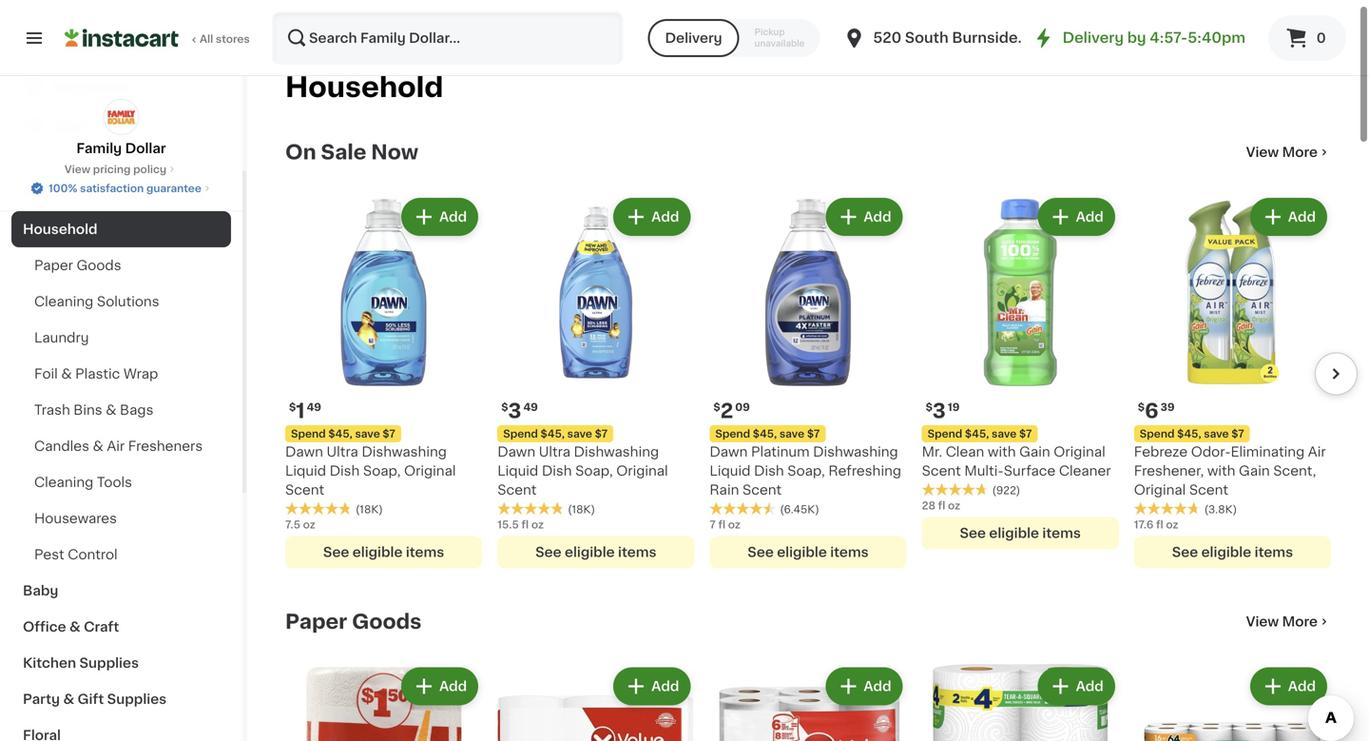 Task type: locate. For each thing, give the bounding box(es) containing it.
1 vertical spatial more
[[1283, 615, 1319, 629]]

housewares link
[[11, 500, 231, 537]]

49 inside $ 3 49
[[524, 402, 538, 413]]

49 for 1
[[307, 402, 321, 413]]

housewares
[[34, 512, 117, 525]]

2 dishwashing from the left
[[814, 445, 899, 459]]

1 vertical spatial gain
[[1240, 464, 1271, 478]]

items for scent
[[831, 546, 869, 559]]

3 soap, from the left
[[576, 464, 613, 478]]

save
[[355, 429, 380, 439], [780, 429, 805, 439], [568, 429, 593, 439], [992, 429, 1017, 439], [1205, 429, 1230, 439]]

party & gift supplies link
[[11, 681, 231, 717]]

09
[[736, 402, 750, 413]]

0 vertical spatial cleaning
[[34, 295, 94, 308]]

$ 1 49
[[289, 401, 321, 421]]

original inside febreze odor-eliminating air freshener, with gain scent, original scent
[[1135, 483, 1187, 497]]

dish inside dawn platinum dishwashing liquid dish soap, refreshing rain scent
[[754, 464, 785, 478]]

5 $ from the left
[[1139, 402, 1146, 413]]

2 vertical spatial view
[[1247, 615, 1280, 629]]

0 horizontal spatial goods
[[77, 259, 121, 272]]

fl right 15.5
[[522, 520, 529, 530]]

0 horizontal spatial with
[[988, 445, 1017, 459]]

1 horizontal spatial paper goods link
[[285, 611, 422, 633]]

buy
[[53, 81, 80, 94]]

1 horizontal spatial delivery
[[1063, 31, 1125, 45]]

1 horizontal spatial ultra
[[539, 445, 571, 459]]

0
[[1317, 31, 1327, 45]]

view more for on sale now
[[1247, 146, 1319, 159]]

39
[[1161, 402, 1175, 413]]

2 spend $45, save $7 from the left
[[716, 429, 820, 439]]

view inside view pricing policy link
[[65, 164, 90, 175]]

1 horizontal spatial with
[[1208, 464, 1236, 478]]

0 vertical spatial paper
[[34, 259, 73, 272]]

liquid for 3
[[498, 464, 539, 478]]

1 vertical spatial view more
[[1247, 615, 1319, 629]]

$7
[[383, 429, 396, 439], [808, 429, 820, 439], [595, 429, 608, 439], [1020, 429, 1033, 439], [1232, 429, 1245, 439]]

0 horizontal spatial ultra
[[327, 445, 358, 459]]

4 $ from the left
[[926, 402, 933, 413]]

$7 for original
[[1232, 429, 1245, 439]]

3
[[509, 401, 522, 421], [933, 401, 946, 421]]

oz for scent
[[729, 520, 741, 530]]

surface
[[1004, 464, 1056, 478]]

policy
[[133, 164, 167, 175]]

1 horizontal spatial dish
[[542, 464, 572, 478]]

see eligible items button down 7.5 oz
[[285, 536, 483, 569]]

& right candles at the left
[[93, 440, 103, 453]]

2 dawn ultra dishwashing liquid dish soap, original scent from the left
[[498, 445, 668, 497]]

refreshing
[[829, 464, 902, 478]]

on
[[285, 142, 316, 162]]

2 save from the left
[[780, 429, 805, 439]]

paper
[[34, 259, 73, 272], [285, 612, 347, 632]]

see eligible items button down (6.45k)
[[710, 536, 907, 569]]

1 (18k) from the left
[[356, 504, 383, 515]]

spend down $ 3 49
[[503, 429, 538, 439]]

1 horizontal spatial 3
[[933, 401, 946, 421]]

$ inside $ 6 39
[[1139, 402, 1146, 413]]

cleaning tools link
[[11, 464, 231, 500]]

1 horizontal spatial paper goods
[[285, 612, 422, 632]]

dawn ultra dishwashing liquid dish soap, original scent up 15.5 fl oz
[[498, 445, 668, 497]]

supplies down kitchen supplies "link"
[[107, 693, 167, 706]]

soap, inside dawn platinum dishwashing liquid dish soap, refreshing rain scent
[[788, 464, 826, 478]]

2 $7 from the left
[[808, 429, 820, 439]]

2 horizontal spatial soap,
[[788, 464, 826, 478]]

spend up 'mr.'
[[928, 429, 963, 439]]

lists link
[[11, 107, 231, 145]]

dawn down $ 1 49
[[285, 445, 323, 459]]

scent right rain
[[743, 483, 782, 497]]

1 $ from the left
[[289, 402, 296, 413]]

5 spend $45, save $7 from the left
[[1141, 429, 1245, 439]]

2 dawn from the left
[[710, 445, 748, 459]]

$45, for cleaner
[[966, 429, 990, 439]]

1 vertical spatial paper goods
[[285, 612, 422, 632]]

liquid up 7.5 oz
[[285, 464, 326, 478]]

$ 6 39
[[1139, 401, 1175, 421]]

trash bins & bags link
[[11, 392, 231, 428]]

0 vertical spatial view more link
[[1247, 143, 1332, 162]]

0 horizontal spatial delivery
[[666, 31, 723, 45]]

oz
[[948, 501, 961, 511], [303, 520, 316, 530], [729, 520, 741, 530], [532, 520, 544, 530], [1167, 520, 1179, 530]]

0 vertical spatial gain
[[1020, 445, 1051, 459]]

fl right 17.6
[[1157, 520, 1164, 530]]

$ inside $ 1 49
[[289, 402, 296, 413]]

dishwashing inside dawn platinum dishwashing liquid dish soap, refreshing rain scent
[[814, 445, 899, 459]]

2 horizontal spatial dish
[[754, 464, 785, 478]]

1 soap, from the left
[[363, 464, 401, 478]]

None search field
[[272, 11, 624, 65]]

1 3 from the left
[[509, 401, 522, 421]]

0 horizontal spatial dish
[[330, 464, 360, 478]]

rain
[[710, 483, 740, 497]]

1 dawn ultra dishwashing liquid dish soap, original scent from the left
[[285, 445, 456, 497]]

delivery inside button
[[666, 31, 723, 45]]

1 cleaning from the top
[[34, 295, 94, 308]]

more for paper goods
[[1283, 615, 1319, 629]]

freshener,
[[1135, 464, 1205, 478]]

spend for scent
[[716, 429, 751, 439]]

liquid
[[285, 464, 326, 478], [710, 464, 751, 478], [498, 464, 539, 478]]

view more for paper goods
[[1247, 615, 1319, 629]]

fl right 7
[[719, 520, 726, 530]]

0 vertical spatial more
[[1283, 146, 1319, 159]]

3 $ from the left
[[502, 402, 509, 413]]

spend up febreze at the bottom
[[1141, 429, 1175, 439]]

$45, for scent
[[753, 429, 777, 439]]

dawn for 2
[[710, 445, 748, 459]]

1 horizontal spatial gain
[[1240, 464, 1271, 478]]

soap, for 3
[[576, 464, 613, 478]]

view for paper goods
[[1247, 615, 1280, 629]]

fl for dawn ultra dishwashing liquid dish soap, original scent
[[522, 520, 529, 530]]

oz right 28
[[948, 501, 961, 511]]

$ for original
[[1139, 402, 1146, 413]]

stores
[[216, 34, 250, 44]]

2 soap, from the left
[[788, 464, 826, 478]]

cleaning down candles at the left
[[34, 476, 94, 489]]

0 vertical spatial view more
[[1247, 146, 1319, 159]]

2 ultra from the left
[[539, 445, 571, 459]]

delivery for delivery
[[666, 31, 723, 45]]

7.5
[[285, 520, 301, 530]]

save for original
[[1205, 429, 1230, 439]]

product group
[[285, 194, 483, 569], [498, 194, 695, 569], [710, 194, 907, 569], [922, 194, 1120, 550], [1135, 194, 1332, 569], [285, 664, 483, 741], [498, 664, 695, 741], [710, 664, 907, 741], [922, 664, 1120, 741], [1135, 664, 1332, 741]]

1 horizontal spatial soap,
[[576, 464, 613, 478]]

0 vertical spatial view
[[1247, 146, 1280, 159]]

plastic
[[75, 367, 120, 381]]

1 dishwashing from the left
[[362, 445, 447, 459]]

dishwashing for 3
[[574, 445, 659, 459]]

1 more from the top
[[1283, 146, 1319, 159]]

fl for mr. clean with gain original scent multi-surface cleaner
[[939, 501, 946, 511]]

1 horizontal spatial dishwashing
[[574, 445, 659, 459]]

spend $45, save $7 up odor- at the right bottom of page
[[1141, 429, 1245, 439]]

supplies inside "link"
[[79, 656, 139, 670]]

& left gift
[[63, 693, 74, 706]]

0 horizontal spatial 3
[[509, 401, 522, 421]]

7 fl oz
[[710, 520, 741, 530]]

fl right 28
[[939, 501, 946, 511]]

2 cleaning from the top
[[34, 476, 94, 489]]

see eligible items button down (3.8k)
[[1135, 536, 1332, 569]]

520 south burnside avenue button
[[843, 11, 1077, 65]]

see for original
[[1173, 546, 1199, 559]]

spend $45, save $7 for scent
[[716, 429, 820, 439]]

(18k) inside product group
[[356, 504, 383, 515]]

1 horizontal spatial dawn ultra dishwashing liquid dish soap, original scent
[[498, 445, 668, 497]]

scent up (3.8k)
[[1190, 483, 1229, 497]]

$ for scent
[[714, 402, 721, 413]]

dawn platinum dishwashing liquid dish soap, refreshing rain scent
[[710, 445, 902, 497]]

1 49 from the left
[[307, 402, 321, 413]]

dawn ultra dishwashing liquid dish soap, original scent up 7.5 oz
[[285, 445, 456, 497]]

oz for cleaner
[[948, 501, 961, 511]]

1 ultra from the left
[[327, 445, 358, 459]]

0 horizontal spatial dawn
[[285, 445, 323, 459]]

product group containing 2
[[710, 194, 907, 569]]

49 inside $ 1 49
[[307, 402, 321, 413]]

with inside the mr. clean with gain original scent multi-surface cleaner
[[988, 445, 1017, 459]]

spend down $ 2 09
[[716, 429, 751, 439]]

dishwashing for 2
[[814, 445, 899, 459]]

dishwashing for 1
[[362, 445, 447, 459]]

air up scent,
[[1309, 445, 1327, 459]]

delivery button
[[648, 19, 740, 57]]

see eligible items button down 15.5 fl oz
[[498, 536, 695, 569]]

0 horizontal spatial household
[[23, 223, 98, 236]]

kitchen
[[23, 656, 76, 670]]

gain inside the mr. clean with gain original scent multi-surface cleaner
[[1020, 445, 1051, 459]]

0 horizontal spatial gain
[[1020, 445, 1051, 459]]

solutions
[[97, 295, 159, 308]]

5 save from the left
[[1205, 429, 1230, 439]]

1 horizontal spatial liquid
[[498, 464, 539, 478]]

★★★★★
[[922, 483, 989, 496], [922, 483, 989, 496], [285, 502, 352, 515], [285, 502, 352, 515], [710, 502, 777, 515], [710, 502, 777, 515], [498, 502, 564, 515], [498, 502, 564, 515], [1135, 502, 1201, 515], [1135, 502, 1201, 515]]

supplies down craft
[[79, 656, 139, 670]]

3 dish from the left
[[542, 464, 572, 478]]

scent down 'mr.'
[[922, 464, 962, 478]]

& right foil
[[61, 367, 72, 381]]

1 vertical spatial view more link
[[1247, 612, 1332, 631]]

see for scent
[[748, 546, 774, 559]]

scent up 15.5 fl oz
[[498, 483, 537, 497]]

0 horizontal spatial dishwashing
[[362, 445, 447, 459]]

air
[[107, 440, 125, 453], [1309, 445, 1327, 459]]

gain
[[1020, 445, 1051, 459], [1240, 464, 1271, 478]]

2 horizontal spatial dawn
[[710, 445, 748, 459]]

air up the tools on the bottom left
[[107, 440, 125, 453]]

4 save from the left
[[992, 429, 1017, 439]]

platinum
[[752, 445, 810, 459]]

1 horizontal spatial (18k)
[[568, 504, 596, 515]]

dawn down $ 3 49
[[498, 445, 536, 459]]

& right bins
[[106, 403, 117, 417]]

dollar
[[125, 142, 166, 155]]

with down odor- at the right bottom of page
[[1208, 464, 1236, 478]]

& for air
[[93, 440, 103, 453]]

2 view more from the top
[[1247, 615, 1319, 629]]

Search field
[[274, 13, 622, 63]]

7.5 oz
[[285, 520, 316, 530]]

0 horizontal spatial liquid
[[285, 464, 326, 478]]

3 $45, from the left
[[541, 429, 565, 439]]

family dollar
[[77, 142, 166, 155]]

1 spend $45, save $7 from the left
[[291, 429, 396, 439]]

dish for 2
[[754, 464, 785, 478]]

liquid for 2
[[710, 464, 751, 478]]

1 vertical spatial with
[[1208, 464, 1236, 478]]

gain down eliminating
[[1240, 464, 1271, 478]]

0 vertical spatial household
[[285, 74, 444, 101]]

0 vertical spatial paper goods
[[34, 259, 121, 272]]

4 $7 from the left
[[1020, 429, 1033, 439]]

$ for cleaner
[[926, 402, 933, 413]]

cleaning for cleaning tools
[[34, 476, 94, 489]]

0 horizontal spatial air
[[107, 440, 125, 453]]

wrap
[[124, 367, 158, 381]]

oz for original
[[1167, 520, 1179, 530]]

household down holiday
[[23, 223, 98, 236]]

(922)
[[993, 485, 1021, 496]]

dawn ultra dishwashing liquid dish soap, original scent
[[285, 445, 456, 497], [498, 445, 668, 497]]

instacart logo image
[[65, 27, 179, 49]]

5 $7 from the left
[[1232, 429, 1245, 439]]

100% satisfaction guarantee
[[49, 183, 202, 194]]

1 view more from the top
[[1247, 146, 1319, 159]]

spend $45, save $7 down $ 3 49
[[503, 429, 608, 439]]

520
[[874, 31, 902, 45]]

see eligible items button down (922)
[[922, 517, 1120, 550]]

all stores link
[[65, 11, 251, 65]]

1 view more link from the top
[[1247, 143, 1332, 162]]

febreze
[[1135, 445, 1188, 459]]

dawn inside dawn platinum dishwashing liquid dish soap, refreshing rain scent
[[710, 445, 748, 459]]

$ inside $ 2 09
[[714, 402, 721, 413]]

0 horizontal spatial 49
[[307, 402, 321, 413]]

49 for 3
[[524, 402, 538, 413]]

2 $45, from the left
[[753, 429, 777, 439]]

1 vertical spatial goods
[[352, 612, 422, 632]]

eligible for cleaner
[[990, 527, 1040, 540]]

5 $45, from the left
[[1178, 429, 1202, 439]]

$7 for scent
[[808, 429, 820, 439]]

1 horizontal spatial air
[[1309, 445, 1327, 459]]

items
[[1043, 527, 1082, 540], [406, 546, 445, 559], [831, 546, 869, 559], [618, 546, 657, 559], [1255, 546, 1294, 559]]

3 liquid from the left
[[498, 464, 539, 478]]

add
[[440, 210, 467, 224], [652, 210, 680, 224], [864, 210, 892, 224], [1077, 210, 1104, 224], [1289, 210, 1317, 224], [440, 680, 467, 693], [652, 680, 680, 693], [864, 680, 892, 693], [1077, 680, 1104, 693], [1289, 680, 1317, 693]]

2 more from the top
[[1283, 615, 1319, 629]]

1 vertical spatial view
[[65, 164, 90, 175]]

3 dishwashing from the left
[[574, 445, 659, 459]]

2 dish from the left
[[754, 464, 785, 478]]

& left craft
[[69, 620, 81, 634]]

1 dish from the left
[[330, 464, 360, 478]]

family
[[77, 142, 122, 155]]

4 spend from the left
[[928, 429, 963, 439]]

household
[[285, 74, 444, 101], [23, 223, 98, 236]]

(3.8k)
[[1205, 504, 1238, 515]]

liquid up 15.5 fl oz
[[498, 464, 539, 478]]

liquid inside dawn platinum dishwashing liquid dish soap, refreshing rain scent
[[710, 464, 751, 478]]

gain up "surface"
[[1020, 445, 1051, 459]]

dawn for 1
[[285, 445, 323, 459]]

mr.
[[922, 445, 943, 459]]

1 $7 from the left
[[383, 429, 396, 439]]

sale
[[321, 142, 367, 162]]

5 spend from the left
[[1141, 429, 1175, 439]]

scent inside febreze odor-eliminating air freshener, with gain scent, original scent
[[1190, 483, 1229, 497]]

2 spend from the left
[[716, 429, 751, 439]]

party & gift supplies
[[23, 693, 167, 706]]

spend down $ 1 49
[[291, 429, 326, 439]]

original
[[1054, 445, 1106, 459], [404, 464, 456, 478], [617, 464, 668, 478], [1135, 483, 1187, 497]]

service type group
[[648, 19, 820, 57]]

0 horizontal spatial (18k)
[[356, 504, 383, 515]]

2 $ from the left
[[714, 402, 721, 413]]

1 dawn from the left
[[285, 445, 323, 459]]

&
[[61, 367, 72, 381], [106, 403, 117, 417], [93, 440, 103, 453], [69, 620, 81, 634], [63, 693, 74, 706]]

& inside 'link'
[[93, 440, 103, 453]]

2 3 from the left
[[933, 401, 946, 421]]

household up on sale now link
[[285, 74, 444, 101]]

4 $45, from the left
[[966, 429, 990, 439]]

spend $45, save $7 up platinum at bottom right
[[716, 429, 820, 439]]

1 vertical spatial cleaning
[[34, 476, 94, 489]]

spend $45, save $7 up clean
[[928, 429, 1033, 439]]

0 horizontal spatial soap,
[[363, 464, 401, 478]]

1 horizontal spatial dawn
[[498, 445, 536, 459]]

2 (18k) from the left
[[568, 504, 596, 515]]

3 $7 from the left
[[595, 429, 608, 439]]

520 south burnside avenue
[[874, 31, 1077, 45]]

$ inside $ 3 19
[[926, 402, 933, 413]]

liquid up rain
[[710, 464, 751, 478]]

baby link
[[11, 573, 231, 609]]

2
[[721, 401, 734, 421]]

2 49 from the left
[[524, 402, 538, 413]]

scent
[[922, 464, 962, 478], [285, 483, 325, 497], [743, 483, 782, 497], [498, 483, 537, 497], [1190, 483, 1229, 497]]

add button
[[403, 200, 477, 234], [616, 200, 689, 234], [828, 200, 902, 234], [1040, 200, 1114, 234], [1253, 200, 1326, 234], [403, 669, 477, 704], [616, 669, 689, 704], [828, 669, 902, 704], [1040, 669, 1114, 704], [1253, 669, 1326, 704]]

0 horizontal spatial paper
[[34, 259, 73, 272]]

1 horizontal spatial 49
[[524, 402, 538, 413]]

view
[[1247, 146, 1280, 159], [65, 164, 90, 175], [1247, 615, 1280, 629]]

oz right 17.6
[[1167, 520, 1179, 530]]

spend $45, save $7 down $ 1 49
[[291, 429, 396, 439]]

1 liquid from the left
[[285, 464, 326, 478]]

2 horizontal spatial liquid
[[710, 464, 751, 478]]

soap, for 1
[[363, 464, 401, 478]]

0 vertical spatial paper goods link
[[11, 247, 231, 284]]

4 spend $45, save $7 from the left
[[928, 429, 1033, 439]]

oz right 7
[[729, 520, 741, 530]]

2 horizontal spatial dishwashing
[[814, 445, 899, 459]]

$ inside $ 3 49
[[502, 402, 509, 413]]

essentials
[[79, 186, 149, 200]]

with up "multi-"
[[988, 445, 1017, 459]]

eligible for original
[[1202, 546, 1252, 559]]

more
[[1283, 146, 1319, 159], [1283, 615, 1319, 629]]

party
[[23, 693, 60, 706]]

air inside febreze odor-eliminating air freshener, with gain scent, original scent
[[1309, 445, 1327, 459]]

2 view more link from the top
[[1247, 612, 1332, 631]]

spend
[[291, 429, 326, 439], [716, 429, 751, 439], [503, 429, 538, 439], [928, 429, 963, 439], [1141, 429, 1175, 439]]

0 horizontal spatial dawn ultra dishwashing liquid dish soap, original scent
[[285, 445, 456, 497]]

2 liquid from the left
[[710, 464, 751, 478]]

dawn up rain
[[710, 445, 748, 459]]

cleaning up laundry
[[34, 295, 94, 308]]

0 vertical spatial supplies
[[79, 656, 139, 670]]

supplies
[[79, 656, 139, 670], [107, 693, 167, 706]]

delivery by 4:57-5:40pm link
[[1033, 27, 1246, 49]]

3 spend $45, save $7 from the left
[[503, 429, 608, 439]]

1 horizontal spatial paper
[[285, 612, 347, 632]]

now
[[371, 142, 419, 162]]

soap,
[[363, 464, 401, 478], [788, 464, 826, 478], [576, 464, 613, 478]]

3 dawn from the left
[[498, 445, 536, 459]]

gain inside febreze odor-eliminating air freshener, with gain scent, original scent
[[1240, 464, 1271, 478]]

0 horizontal spatial paper goods link
[[11, 247, 231, 284]]

0 vertical spatial with
[[988, 445, 1017, 459]]

paper goods link
[[11, 247, 231, 284], [285, 611, 422, 633]]



Task type: vqa. For each thing, say whether or not it's contained in the screenshot.


Task type: describe. For each thing, give the bounding box(es) containing it.
more for on sale now
[[1283, 146, 1319, 159]]

family dollar logo image
[[103, 99, 139, 135]]

1 save from the left
[[355, 429, 380, 439]]

3 spend from the left
[[503, 429, 538, 439]]

spend $45, save $7 for original
[[1141, 429, 1245, 439]]

fl for dawn platinum dishwashing liquid dish soap, refreshing rain scent
[[719, 520, 726, 530]]

(18k) for 3
[[568, 504, 596, 515]]

1 vertical spatial household
[[23, 223, 98, 236]]

1 vertical spatial paper goods link
[[285, 611, 422, 633]]

mr. clean with gain original scent multi-surface cleaner
[[922, 445, 1112, 478]]

$ 2 09
[[714, 401, 750, 421]]

again
[[96, 81, 134, 94]]

17.6
[[1135, 520, 1154, 530]]

holiday essentials link
[[11, 175, 231, 211]]

dish for 1
[[330, 464, 360, 478]]

candles & air fresheners
[[34, 440, 203, 453]]

burnside
[[953, 31, 1019, 45]]

tools
[[97, 476, 132, 489]]

5:40pm
[[1188, 31, 1246, 45]]

item carousel region
[[259, 186, 1359, 580]]

kitchen supplies link
[[11, 645, 231, 681]]

scent,
[[1274, 464, 1317, 478]]

foil
[[34, 367, 58, 381]]

dish for 3
[[542, 464, 572, 478]]

28
[[922, 501, 936, 511]]

100% satisfaction guarantee button
[[30, 177, 213, 196]]

oz right 7.5
[[303, 520, 316, 530]]

clean
[[946, 445, 985, 459]]

cleaning tools
[[34, 476, 132, 489]]

see eligible items for cleaner
[[960, 527, 1082, 540]]

trash bins & bags
[[34, 403, 154, 417]]

7
[[710, 520, 716, 530]]

product group containing 6
[[1135, 194, 1332, 569]]

office & craft
[[23, 620, 119, 634]]

office & craft link
[[11, 609, 231, 645]]

dawn for 3
[[498, 445, 536, 459]]

view more link for paper goods
[[1247, 612, 1332, 631]]

gift
[[78, 693, 104, 706]]

(18k) for 1
[[356, 504, 383, 515]]

all
[[200, 34, 213, 44]]

ultra for 1
[[327, 445, 358, 459]]

cleaning solutions
[[34, 295, 159, 308]]

pest control
[[34, 548, 118, 561]]

liquid for 1
[[285, 464, 326, 478]]

cleaning for cleaning solutions
[[34, 295, 94, 308]]

save for cleaner
[[992, 429, 1017, 439]]

scent inside the mr. clean with gain original scent multi-surface cleaner
[[922, 464, 962, 478]]

pest control link
[[11, 537, 231, 573]]

0 button
[[1269, 15, 1347, 61]]

$45, for original
[[1178, 429, 1202, 439]]

spend $45, save $7 for cleaner
[[928, 429, 1033, 439]]

$ 3 19
[[926, 401, 960, 421]]

bins
[[74, 403, 102, 417]]

bags
[[120, 403, 154, 417]]

view for on sale now
[[1247, 146, 1280, 159]]

1 horizontal spatial household
[[285, 74, 444, 101]]

buy it again
[[53, 81, 134, 94]]

view pricing policy
[[65, 164, 167, 175]]

$7 for cleaner
[[1020, 429, 1033, 439]]

(6.45k)
[[781, 504, 820, 515]]

candles & air fresheners link
[[11, 428, 231, 464]]

multi-
[[965, 464, 1004, 478]]

odor-
[[1192, 445, 1232, 459]]

1 $45, from the left
[[329, 429, 353, 439]]

scent up 7.5 oz
[[285, 483, 325, 497]]

1 horizontal spatial goods
[[352, 612, 422, 632]]

items for original
[[1255, 546, 1294, 559]]

15.5
[[498, 520, 519, 530]]

see for cleaner
[[960, 527, 987, 540]]

febreze odor-eliminating air freshener, with gain scent, original scent
[[1135, 445, 1327, 497]]

holiday essentials
[[23, 186, 149, 200]]

trash
[[34, 403, 70, 417]]

office
[[23, 620, 66, 634]]

1
[[296, 401, 305, 421]]

laundry link
[[11, 320, 231, 356]]

spend for cleaner
[[928, 429, 963, 439]]

laundry
[[34, 331, 89, 344]]

1 spend from the left
[[291, 429, 326, 439]]

6
[[1146, 401, 1159, 421]]

soap, for 2
[[788, 464, 826, 478]]

candles
[[34, 440, 89, 453]]

0 vertical spatial goods
[[77, 259, 121, 272]]

original inside the mr. clean with gain original scent multi-surface cleaner
[[1054, 445, 1106, 459]]

3 save from the left
[[568, 429, 593, 439]]

family dollar link
[[77, 99, 166, 158]]

lists
[[53, 119, 86, 132]]

it
[[84, 81, 93, 94]]

avenue
[[1022, 31, 1077, 45]]

craft
[[84, 620, 119, 634]]

product group containing 1
[[285, 194, 483, 569]]

see eligible items button for cleaner
[[922, 517, 1120, 550]]

eligible for scent
[[777, 546, 828, 559]]

on sale now link
[[285, 141, 419, 164]]

& for plastic
[[61, 367, 72, 381]]

ultra for 3
[[539, 445, 571, 459]]

save for scent
[[780, 429, 805, 439]]

scent inside dawn platinum dishwashing liquid dish soap, refreshing rain scent
[[743, 483, 782, 497]]

on sale now
[[285, 142, 419, 162]]

dawn ultra dishwashing liquid dish soap, original scent for 3
[[498, 445, 668, 497]]

delivery for delivery by 4:57-5:40pm
[[1063, 31, 1125, 45]]

with inside febreze odor-eliminating air freshener, with gain scent, original scent
[[1208, 464, 1236, 478]]

spend for original
[[1141, 429, 1175, 439]]

4:57-
[[1150, 31, 1188, 45]]

0 horizontal spatial paper goods
[[34, 259, 121, 272]]

100%
[[49, 183, 78, 194]]

1 vertical spatial paper
[[285, 612, 347, 632]]

eliminating
[[1232, 445, 1306, 459]]

items for cleaner
[[1043, 527, 1082, 540]]

guarantee
[[146, 183, 202, 194]]

17.6 fl oz
[[1135, 520, 1179, 530]]

1 vertical spatial supplies
[[107, 693, 167, 706]]

view more link for on sale now
[[1247, 143, 1332, 162]]

cleaning solutions link
[[11, 284, 231, 320]]

& for craft
[[69, 620, 81, 634]]

satisfaction
[[80, 183, 144, 194]]

$ 3 49
[[502, 401, 538, 421]]

control
[[68, 548, 118, 561]]

see eligible items for scent
[[748, 546, 869, 559]]

air inside candles & air fresheners 'link'
[[107, 440, 125, 453]]

oz right 15.5
[[532, 520, 544, 530]]

pricing
[[93, 164, 131, 175]]

28 fl oz
[[922, 501, 961, 511]]

cleaner
[[1060, 464, 1112, 478]]

dawn ultra dishwashing liquid dish soap, original scent for 1
[[285, 445, 456, 497]]

3 for mr.
[[933, 401, 946, 421]]

see eligible items for original
[[1173, 546, 1294, 559]]

baby
[[23, 584, 58, 597]]

15.5 fl oz
[[498, 520, 544, 530]]

fl for febreze odor-eliminating air freshener, with gain scent, original scent
[[1157, 520, 1164, 530]]

3 for dawn
[[509, 401, 522, 421]]

household link
[[11, 211, 231, 247]]

holiday
[[23, 186, 76, 200]]

see eligible items button for original
[[1135, 536, 1332, 569]]

& for gift
[[63, 693, 74, 706]]

see eligible items button for scent
[[710, 536, 907, 569]]



